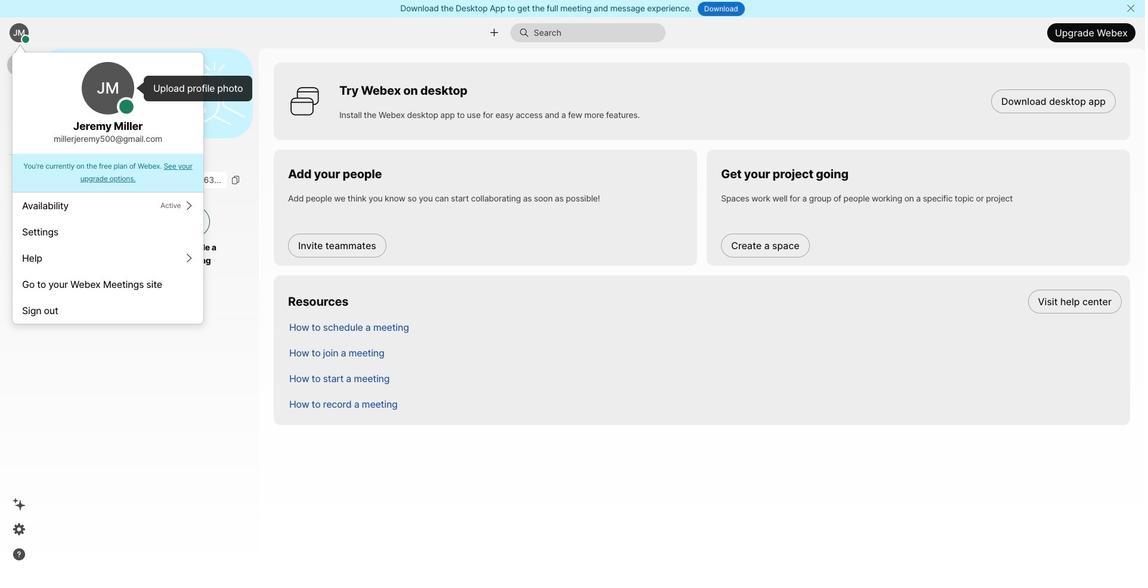 Task type: locate. For each thing, give the bounding box(es) containing it.
navigation
[[0, 48, 38, 578]]

3 list item from the top
[[280, 340, 1131, 366]]

settings menu item
[[13, 219, 203, 245]]

4 list item from the top
[[280, 366, 1131, 391]]

1 list item from the top
[[280, 289, 1131, 314]]

go to your webex meetings site menu item
[[13, 271, 203, 298]]

None text field
[[48, 172, 227, 189]]

profile settings menu menu bar
[[13, 193, 203, 324]]

two hands high fiving image
[[178, 58, 250, 129]]

list item
[[280, 289, 1131, 314], [280, 314, 1131, 340], [280, 340, 1131, 366], [280, 366, 1131, 391], [280, 391, 1131, 417]]

sign out menu item
[[13, 298, 203, 324]]



Task type: vqa. For each thing, say whether or not it's contained in the screenshot.
help menu item
yes



Task type: describe. For each thing, give the bounding box(es) containing it.
arrow right_16 image
[[185, 201, 194, 211]]

help menu item
[[13, 245, 203, 271]]

set status menu item
[[13, 193, 203, 219]]

cancel_16 image
[[1127, 4, 1136, 13]]

arrow right_16 image
[[185, 254, 194, 263]]

webex tab list
[[7, 53, 31, 181]]

2 list item from the top
[[280, 314, 1131, 340]]

5 list item from the top
[[280, 391, 1131, 417]]



